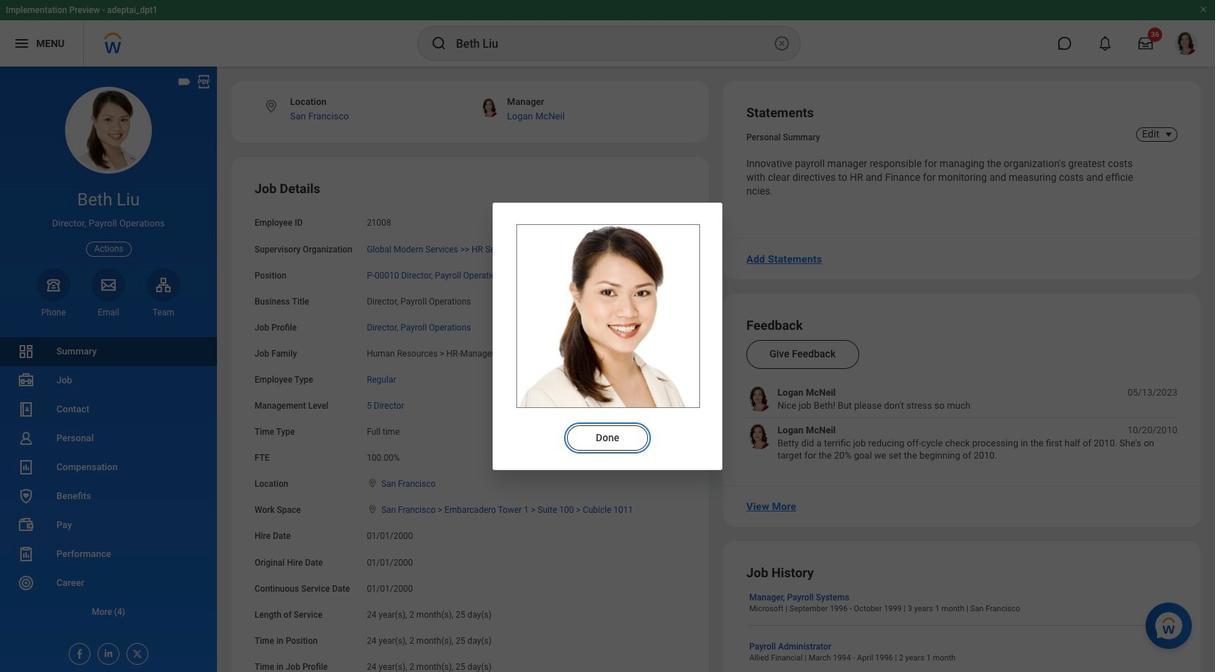 Task type: vqa. For each thing, say whether or not it's contained in the screenshot.
(18)
no



Task type: describe. For each thing, give the bounding box(es) containing it.
tag image
[[177, 74, 193, 90]]

notifications large image
[[1099, 36, 1113, 51]]

team beth liu element
[[147, 307, 180, 318]]

1 employee's photo (logan mcneil) image from the top
[[747, 387, 772, 412]]

view team image
[[155, 276, 172, 294]]

beth liu employee photo image
[[517, 224, 701, 408]]

facebook image
[[69, 644, 85, 660]]

compensation image
[[17, 459, 35, 476]]

phone image
[[43, 276, 64, 294]]

pay image
[[17, 517, 35, 534]]

x image
[[127, 644, 143, 660]]

contact image
[[17, 401, 35, 418]]

mail image
[[100, 276, 117, 294]]

2 employee's photo (logan mcneil) image from the top
[[747, 424, 772, 450]]

1 horizontal spatial list
[[747, 387, 1178, 462]]

benefits image
[[17, 488, 35, 505]]

0 horizontal spatial list
[[0, 337, 217, 627]]

email beth liu element
[[92, 307, 125, 318]]

region inside larger image "alert dialog"
[[517, 414, 699, 452]]

inbox large image
[[1139, 36, 1154, 51]]

summary image
[[17, 343, 35, 360]]

0 horizontal spatial location image
[[263, 98, 279, 114]]

location image
[[367, 505, 379, 515]]

phone beth liu element
[[37, 307, 70, 318]]

career image
[[17, 575, 35, 592]]



Task type: locate. For each thing, give the bounding box(es) containing it.
list
[[0, 337, 217, 627], [747, 387, 1178, 462]]

x circle image
[[773, 35, 791, 52]]

banner
[[0, 0, 1216, 67]]

close environment banner image
[[1200, 5, 1209, 14]]

search image
[[430, 35, 448, 52]]

performance image
[[17, 546, 35, 563]]

larger image alert dialog
[[493, 202, 723, 470]]

location image
[[263, 98, 279, 114], [367, 479, 379, 489]]

group
[[255, 181, 686, 672]]

full time element
[[367, 424, 400, 437]]

1 vertical spatial employee's photo (logan mcneil) image
[[747, 424, 772, 450]]

job image
[[17, 372, 35, 389]]

navigation pane region
[[0, 67, 217, 672]]

view printable version (pdf) image
[[196, 74, 212, 90]]

personal image
[[17, 430, 35, 447]]

1 vertical spatial location image
[[367, 479, 379, 489]]

0 vertical spatial location image
[[263, 98, 279, 114]]

region
[[517, 414, 699, 452]]

employee's photo (logan mcneil) image
[[747, 387, 772, 412], [747, 424, 772, 450]]

0 vertical spatial employee's photo (logan mcneil) image
[[747, 387, 772, 412]]

personal summary element
[[747, 130, 821, 143]]

profile logan mcneil element
[[1167, 28, 1207, 59]]

1 horizontal spatial location image
[[367, 479, 379, 489]]

linkedin image
[[98, 644, 114, 659]]



